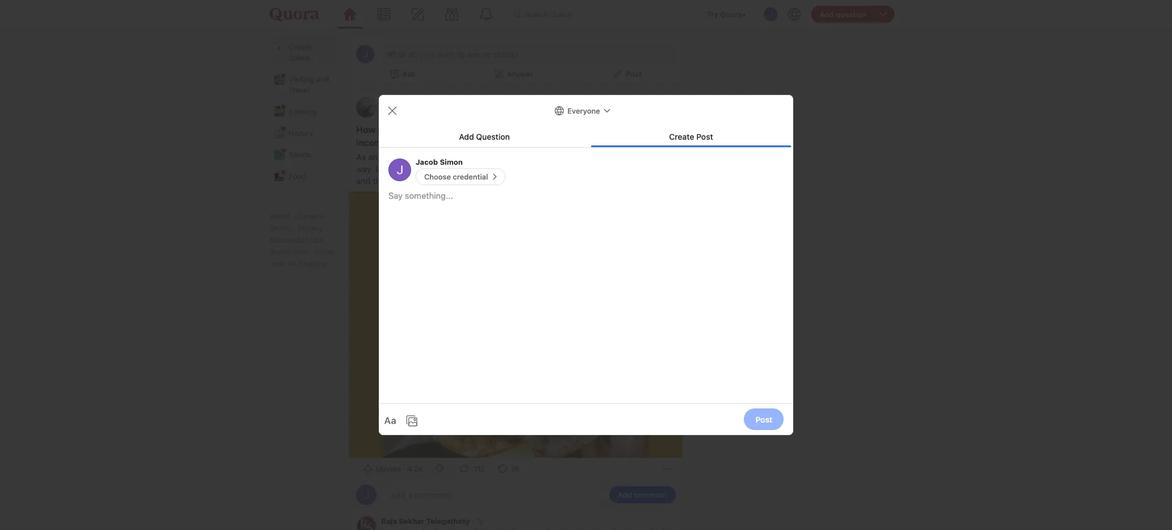 Task type: locate. For each thing, give the bounding box(es) containing it.
2 like from the left
[[502, 187, 515, 198]]

seen
[[454, 152, 473, 162]]

soup
[[518, 187, 537, 198]]

with
[[523, 176, 539, 186]]

0 horizontal spatial do
[[378, 125, 389, 135]]

various
[[542, 152, 570, 162]]

i left saw in the top of the page
[[415, 164, 417, 174]]

here.
[[535, 164, 555, 174]]

visiting and travel
[[289, 75, 329, 94]]

2 vertical spatial profile photo for jacob simon image
[[356, 485, 377, 505]]

0 vertical spatial feel
[[410, 125, 426, 135]]

he
[[604, 176, 615, 186]]

do for what
[[408, 49, 418, 59]]

1 vertical spatial chole
[[479, 187, 500, 198]]

choose credential
[[424, 172, 488, 181]]

it
[[515, 176, 520, 186]]

create
[[289, 43, 312, 52], [669, 132, 695, 141]]

1 horizontal spatial chole
[[619, 164, 640, 174]]

question
[[836, 10, 867, 19]]

terms
[[270, 223, 291, 232]]

your
[[568, 125, 587, 135]]

1 vertical spatial eating
[[593, 164, 617, 174]]

0 vertical spatial do
[[408, 49, 418, 59]]

0 horizontal spatial like
[[391, 187, 404, 198]]

0 vertical spatial post
[[626, 69, 642, 78]]

as an indian, i feel i have seen many people eat various indian dishes in the wrong way. like once i saw this guy, he was a tourist here. we were eating chole bhature and this guy innocently was trying to eat it with spoon and fork. he took the bhature, like this and drank the chole like soup :)). a
[[356, 152, 673, 198]]

0 horizontal spatial to
[[458, 49, 465, 59]]

comment
[[634, 490, 667, 500]]

the
[[634, 152, 647, 162], [637, 176, 649, 186], [464, 187, 477, 198]]

have
[[433, 152, 452, 162]]

university
[[523, 109, 557, 118]]

1 vertical spatial create
[[669, 132, 695, 141]]

0 vertical spatial this
[[437, 164, 451, 174]]

use
[[310, 235, 324, 244]]

do up incorrectly?
[[378, 125, 389, 135]]

terms link
[[270, 222, 291, 232]]

a
[[501, 164, 505, 174]]

26 button
[[494, 460, 523, 477]]

add left the comment
[[618, 490, 632, 500]]

history
[[289, 128, 314, 137]]

guy,
[[453, 164, 469, 174]]

add for add question
[[820, 10, 834, 19]]

to left ask
[[458, 49, 465, 59]]

create up wrong
[[669, 132, 695, 141]]

how do you feel when you see foreigners eating your country's food incorrectly?
[[356, 125, 654, 147]]

eating down gargi college, university of delhi ( graduated
[[538, 125, 565, 135]]

like down guy
[[391, 187, 404, 198]]

was down "guy,"
[[449, 176, 464, 186]]

(
[[589, 109, 592, 118]]

0 horizontal spatial you
[[391, 125, 407, 135]]

press
[[315, 247, 334, 256]]

0 horizontal spatial create
[[289, 43, 312, 52]]

and inside visiting and travel
[[316, 75, 329, 84]]

an
[[368, 152, 378, 162]]

0 horizontal spatial eating
[[538, 125, 565, 135]]

and right visiting
[[316, 75, 329, 84]]

of
[[560, 109, 568, 118]]

eating up he
[[593, 164, 617, 174]]

press your ad choices
[[270, 247, 334, 268]]

1 vertical spatial was
[[449, 176, 464, 186]]

like
[[391, 187, 404, 198], [502, 187, 515, 198]]

0 vertical spatial create
[[289, 43, 312, 52]]

was left a
[[483, 164, 499, 174]]

you left see
[[454, 125, 470, 135]]

the right took
[[637, 176, 649, 186]]

create for create post
[[669, 132, 695, 141]]

feel up saw in the top of the page
[[413, 152, 427, 162]]

the right "in"
[[634, 152, 647, 162]]

were
[[572, 164, 590, 174]]

0 horizontal spatial chole
[[479, 187, 500, 198]]

1 vertical spatial add
[[459, 132, 474, 141]]

ask
[[403, 69, 416, 78]]

simon
[[440, 157, 463, 166]]

0 horizontal spatial was
[[449, 176, 464, 186]]

a
[[552, 187, 558, 198]]

1 vertical spatial feel
[[413, 152, 427, 162]]

· 1 y
[[472, 516, 484, 525]]

add inside popup button
[[820, 10, 834, 19]]

1 horizontal spatial eating
[[593, 164, 617, 174]]

1 vertical spatial profile photo for jacob simon image
[[389, 158, 411, 181]]

y
[[480, 516, 484, 525]]

profile photo for jacob simon image left what
[[356, 45, 374, 63]]

the down trying
[[464, 187, 477, 198]]

0 vertical spatial profile photo for jacob simon image
[[356, 45, 374, 63]]

feel down b.a economics hons
[[410, 125, 426, 135]]

1 horizontal spatial like
[[502, 187, 515, 198]]

create for create space
[[289, 43, 312, 52]]

112
[[474, 464, 485, 473]]

profile photo for jacob simon image down upvote
[[356, 485, 377, 505]]

once
[[393, 164, 413, 174]]

eat
[[527, 152, 539, 162], [501, 176, 513, 186]]

sports
[[289, 150, 312, 159]]

4.2k
[[407, 464, 423, 473]]

1 horizontal spatial this
[[407, 187, 421, 198]]

0 vertical spatial to
[[458, 49, 465, 59]]

this down have
[[437, 164, 451, 174]]

1 horizontal spatial add
[[618, 490, 632, 500]]

your
[[270, 259, 285, 268]]

answer
[[507, 69, 533, 78]]

feel
[[410, 125, 426, 135], [413, 152, 427, 162]]

0 horizontal spatial eat
[[501, 176, 513, 186]]

profile photo for jacob simon image left saw in the top of the page
[[389, 158, 411, 181]]

add inside button
[[618, 490, 632, 500]]

this down innocently
[[407, 187, 421, 198]]

2 horizontal spatial this
[[437, 164, 451, 174]]

1 horizontal spatial you
[[420, 49, 434, 59]]

do inside how do you feel when you see foreigners eating your country's food incorrectly?
[[378, 125, 389, 135]]

dishes
[[598, 152, 623, 162]]

i up saw in the top of the page
[[429, 152, 431, 162]]

1 horizontal spatial eat
[[527, 152, 539, 162]]

and down were
[[567, 176, 582, 186]]

1 horizontal spatial i
[[415, 164, 417, 174]]

do
[[408, 49, 418, 59], [378, 125, 389, 135]]

create up space
[[289, 43, 312, 52]]

1 vertical spatial the
[[637, 176, 649, 186]]

to
[[458, 49, 465, 59], [491, 176, 499, 186]]

1 vertical spatial do
[[378, 125, 389, 135]]

2 horizontal spatial add
[[820, 10, 834, 19]]

0 horizontal spatial this
[[373, 176, 387, 186]]

1 vertical spatial post
[[697, 132, 713, 141]]

0 horizontal spatial post
[[626, 69, 642, 78]]

sports link
[[270, 145, 340, 164]]

2 vertical spatial add
[[618, 490, 632, 500]]

spoon
[[541, 176, 565, 186]]

1 horizontal spatial to
[[491, 176, 499, 186]]

0 vertical spatial eating
[[538, 125, 565, 135]]

create space
[[289, 43, 312, 62]]

add comment
[[618, 490, 667, 500]]

businesses link
[[270, 246, 308, 256]]

wrong
[[649, 152, 673, 162]]

chole down trying
[[479, 187, 500, 198]]

acceptable
[[270, 235, 308, 244]]

0 horizontal spatial add
[[459, 132, 474, 141]]

try
[[707, 10, 719, 19]]

profile photo for jacob simon image
[[356, 45, 374, 63], [389, 158, 411, 181], [356, 485, 377, 505]]

answer button
[[460, 65, 566, 82]]

1 horizontal spatial do
[[408, 49, 418, 59]]

about
[[270, 211, 290, 220]]

0 vertical spatial chole
[[619, 164, 640, 174]]

0 horizontal spatial i
[[408, 152, 410, 162]]

eating
[[538, 125, 565, 135], [593, 164, 617, 174]]

1 horizontal spatial create
[[669, 132, 695, 141]]

took
[[617, 176, 635, 186]]

question
[[476, 132, 510, 141]]

eat up here.
[[527, 152, 539, 162]]

1 horizontal spatial was
[[483, 164, 499, 174]]

add for add comment
[[618, 490, 632, 500]]

you left 'want'
[[420, 49, 434, 59]]

careers
[[297, 211, 324, 220]]

2 vertical spatial this
[[407, 187, 421, 198]]

create post
[[669, 132, 713, 141]]

112 button
[[456, 460, 489, 477]]

you down b.a
[[391, 125, 407, 135]]

do right what
[[408, 49, 418, 59]]

0 vertical spatial add
[[820, 10, 834, 19]]

1 vertical spatial eat
[[501, 176, 513, 186]]

add left the question
[[820, 10, 834, 19]]

to right trying
[[491, 176, 499, 186]]

add up the seen
[[459, 132, 474, 141]]

food
[[634, 125, 654, 135]]

1 vertical spatial to
[[491, 176, 499, 186]]

this down the like
[[373, 176, 387, 186]]

fork.
[[584, 176, 602, 186]]

you for want
[[420, 49, 434, 59]]

chole down "in"
[[619, 164, 640, 174]]

0 vertical spatial was
[[483, 164, 499, 174]]

press link
[[315, 246, 334, 256]]

eat left it at the top
[[501, 176, 513, 186]]

like down it at the top
[[502, 187, 515, 198]]

do for how
[[378, 125, 389, 135]]

drank
[[440, 187, 462, 198]]

0 vertical spatial eat
[[527, 152, 539, 162]]

i up once
[[408, 152, 410, 162]]



Task type: describe. For each thing, give the bounding box(es) containing it.
2 horizontal spatial you
[[454, 125, 470, 135]]

ask
[[468, 49, 481, 59]]

graduated
[[592, 109, 628, 118]]

when
[[428, 125, 452, 135]]

many
[[475, 152, 496, 162]]

1 like from the left
[[391, 187, 404, 198]]

foreigners
[[490, 125, 536, 135]]

food link
[[270, 167, 340, 186]]

add for add question
[[459, 132, 474, 141]]

college,
[[493, 109, 521, 118]]

upvote
[[376, 464, 401, 473]]

food
[[289, 172, 306, 181]]

about link
[[270, 210, 290, 220]]

·
[[472, 516, 474, 525]]

as
[[356, 152, 366, 162]]

choose
[[424, 172, 451, 181]]

guy
[[389, 176, 404, 186]]

travel
[[289, 85, 309, 94]]

businesses
[[270, 247, 308, 256]]

add comment button
[[610, 487, 676, 504]]

want
[[437, 49, 455, 59]]

country's
[[590, 125, 632, 135]]

1 horizontal spatial post
[[697, 132, 713, 141]]

see
[[473, 125, 488, 135]]

delhi
[[570, 109, 587, 118]]

economics
[[395, 109, 433, 118]]

space
[[289, 53, 310, 62]]

jacob simon
[[416, 157, 463, 166]]

cooking link
[[270, 102, 340, 121]]

indian,
[[380, 152, 406, 162]]

jacob
[[416, 157, 438, 166]]

tourist
[[508, 164, 533, 174]]

2 horizontal spatial i
[[429, 152, 431, 162]]

visiting and travel link
[[270, 70, 340, 99]]

b.a economics hons
[[381, 109, 452, 118]]

and down innocently
[[423, 187, 437, 198]]

how
[[356, 125, 376, 135]]

he
[[471, 164, 481, 174]]

in
[[625, 152, 632, 162]]

privacy acceptable use businesses
[[270, 223, 324, 256]]

b.a
[[381, 109, 393, 118]]

what do you want to ask or share?
[[385, 49, 519, 59]]

add question
[[459, 132, 510, 141]]

incorrectly?
[[356, 137, 409, 147]]

history link
[[270, 123, 340, 143]]

way.
[[356, 164, 373, 174]]

careers terms
[[270, 211, 324, 232]]

you for feel
[[391, 125, 407, 135]]

gargi college, university of delhi ( graduated
[[473, 109, 630, 118]]

or
[[483, 49, 491, 59]]

try quora+
[[707, 10, 747, 19]]

feel inside how do you feel when you see foreigners eating your country's food incorrectly?
[[410, 125, 426, 135]]

ask button
[[349, 65, 455, 82]]

2 vertical spatial the
[[464, 187, 477, 198]]

choices
[[298, 259, 326, 268]]

ad
[[287, 259, 296, 268]]

gargi
[[473, 109, 491, 118]]

people
[[498, 152, 525, 162]]

visiting
[[289, 75, 314, 84]]

share?
[[494, 49, 519, 59]]

choose credential button
[[416, 168, 506, 185]]

feel inside as an indian, i feel i have seen many people eat various indian dishes in the wrong way. like once i saw this guy, he was a tourist here. we were eating chole bhature and this guy innocently was trying to eat it with spoon and fork. he took the bhature, like this and drank the chole like soup :)). a
[[413, 152, 427, 162]]

:)).
[[539, 187, 550, 198]]

eating inside how do you feel when you see foreigners eating your country's food incorrectly?
[[538, 125, 565, 135]]

your ad choices link
[[270, 258, 326, 268]]

cooking
[[289, 107, 317, 116]]

post inside post button
[[626, 69, 642, 78]]

26
[[511, 464, 520, 473]]

like
[[375, 164, 391, 174]]

1 vertical spatial this
[[373, 176, 387, 186]]

eating inside as an indian, i feel i have seen many people eat various indian dishes in the wrong way. like once i saw this guy, he was a tourist here. we were eating chole bhature and this guy innocently was trying to eat it with spoon and fork. he took the bhature, like this and drank the chole like soup :)). a
[[593, 164, 617, 174]]

quora+
[[721, 10, 747, 19]]

post button
[[571, 65, 683, 82]]

everyone button
[[548, 102, 617, 119]]

and down way.
[[356, 176, 371, 186]]

0 vertical spatial the
[[634, 152, 647, 162]]

acceptable use link
[[270, 234, 324, 244]]

add question
[[820, 10, 867, 19]]

bhature
[[642, 164, 673, 174]]

trying
[[466, 176, 489, 186]]

to inside as an indian, i feel i have seen many people eat various indian dishes in the wrong way. like once i saw this guy, he was a tourist here. we were eating chole bhature and this guy innocently was trying to eat it with spoon and fork. he took the bhature, like this and drank the chole like soup :)). a
[[491, 176, 499, 186]]

add question element
[[812, 6, 894, 23]]



Task type: vqa. For each thing, say whether or not it's contained in the screenshot.
y
yes



